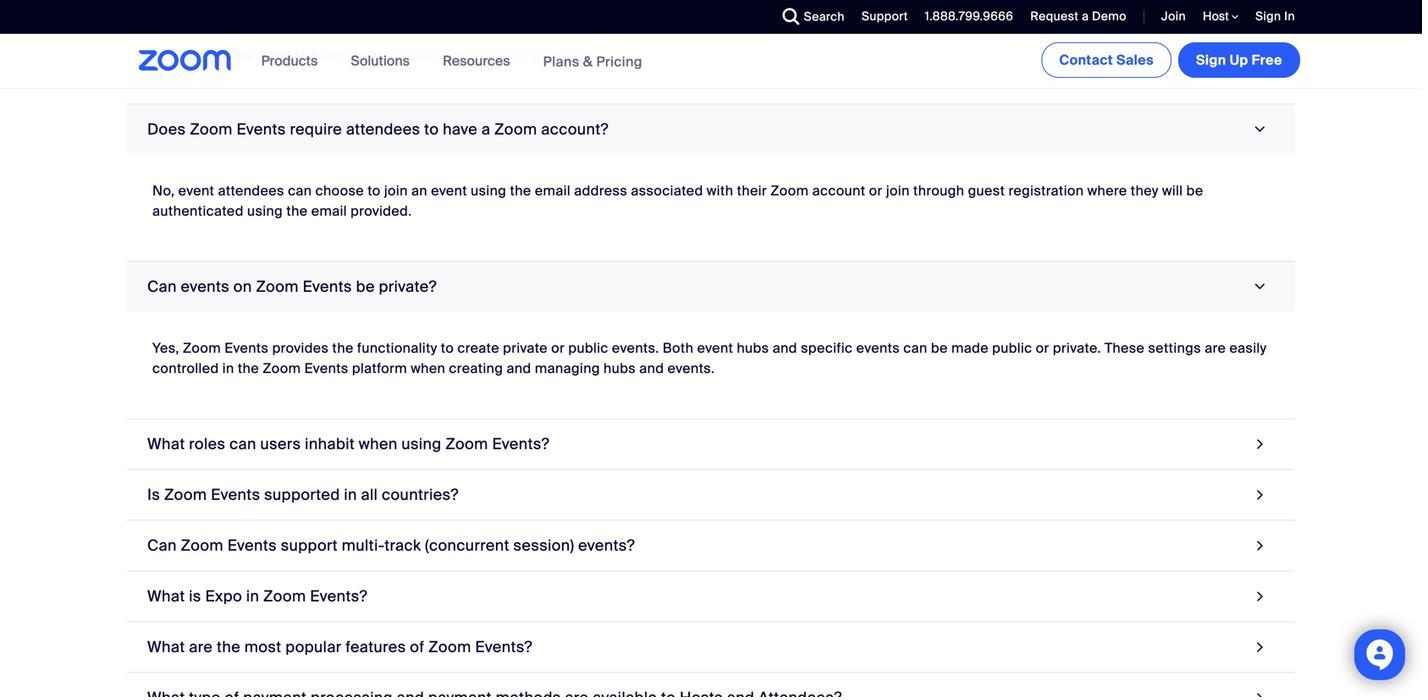 Task type: vqa. For each thing, say whether or not it's contained in the screenshot.
1st "menu item"
no



Task type: describe. For each thing, give the bounding box(es) containing it.
to inside no, event attendees can choose to join an event using the email address associated with their zoom account or join through guest registration where they will be authenticated using the email provided.
[[368, 182, 381, 200]]

events inside 'dropdown button'
[[303, 277, 352, 297]]

provided.
[[351, 202, 412, 220]]

inhabit
[[305, 435, 355, 454]]

authenticated
[[152, 202, 244, 220]]

creating
[[449, 360, 503, 378]]

events for require
[[237, 120, 286, 139]]

host button
[[1203, 8, 1239, 25]]

does zoom events require attendees to have a zoom account?
[[147, 120, 609, 139]]

1 join from the left
[[384, 182, 408, 200]]

yes,
[[152, 339, 179, 357]]

0 horizontal spatial event
[[178, 182, 214, 200]]

the left address at the left top of the page
[[510, 182, 531, 200]]

does zoom events require attendees to have a zoom account? button
[[127, 104, 1296, 155]]

functionality
[[357, 339, 437, 357]]

plans & pricing
[[543, 53, 643, 70]]

right image for have
[[1249, 122, 1272, 137]]

controlled
[[152, 360, 219, 378]]

private.
[[1053, 339, 1102, 357]]

request a demo
[[1031, 8, 1127, 24]]

join link up meetings navigation
[[1162, 8, 1186, 24]]

what roles can users inhabit when using zoom events? button
[[127, 420, 1296, 470]]

page
[[258, 45, 291, 63]]

&
[[583, 53, 593, 70]]

2 horizontal spatial or
[[1036, 339, 1050, 357]]

is zoom events supported in all countries?
[[147, 486, 459, 505]]

1 vertical spatial using
[[247, 202, 283, 220]]

require
[[290, 120, 342, 139]]

2 horizontal spatial using
[[471, 182, 507, 200]]

events for provides
[[225, 339, 269, 357]]

no, event attendees can choose to join an event using the email address associated with their zoom account or join through guest registration where they will be authenticated using the email provided.
[[152, 182, 1204, 220]]

1 horizontal spatial event
[[431, 182, 467, 200]]

provides
[[272, 339, 329, 357]]

managing
[[535, 360, 600, 378]]

pricing
[[209, 45, 255, 63]]

zoom down provides
[[263, 360, 301, 378]]

sales
[[1117, 51, 1154, 69]]

demo
[[1092, 8, 1127, 24]]

be inside 'yes, zoom events provides the functionality to create private or public events. both event hubs and specific events can be made public or private. these settings are easily controlled in the zoom events platform when creating and managing hubs and events.'
[[931, 339, 948, 357]]

in
[[1285, 8, 1296, 24]]

zoom up controlled
[[183, 339, 221, 357]]

join
[[1162, 8, 1186, 24]]

when inside dropdown button
[[359, 435, 398, 454]]

can events on zoom events be private? button
[[127, 262, 1296, 313]]

session)
[[514, 536, 575, 556]]

event inside 'yes, zoom events provides the functionality to create private or public events. both event hubs and specific events can be made public or private. these settings are easily controlled in the zoom events platform when creating and managing hubs and events.'
[[697, 339, 734, 357]]

track
[[385, 536, 421, 556]]

countries?
[[382, 486, 459, 505]]

does
[[147, 120, 186, 139]]

the up platform
[[332, 339, 354, 357]]

with
[[707, 182, 734, 200]]

what are the most popular features of zoom events?
[[147, 638, 533, 657]]

solutions
[[351, 52, 410, 70]]

private?
[[379, 277, 437, 297]]

attendees inside no, event attendees can choose to join an event using the email address associated with their zoom account or join through guest registration where they will be authenticated using the email provided.
[[218, 182, 284, 200]]

both
[[663, 339, 694, 357]]

have
[[443, 120, 478, 139]]

what is expo in zoom events?
[[147, 587, 368, 607]]

what for what is expo in zoom events?
[[147, 587, 185, 607]]

events for supported
[[211, 486, 260, 505]]

0 vertical spatial hubs
[[737, 339, 769, 357]]

will
[[1163, 182, 1183, 200]]

1.888.799.9666
[[925, 8, 1014, 24]]

the inside what are the most popular features of zoom events? dropdown button
[[217, 638, 241, 657]]

specific
[[801, 339, 853, 357]]

more:
[[348, 45, 386, 63]]

events down provides
[[305, 360, 349, 378]]

the right controlled
[[238, 360, 259, 378]]

address
[[574, 182, 628, 200]]

events? for of
[[475, 638, 533, 657]]

0 horizontal spatial or
[[551, 339, 565, 357]]

zoom logo image
[[139, 50, 232, 71]]

visit our pricing page to learn more: https://zoom.us/pricing/events
[[152, 45, 590, 63]]

sign up free
[[1197, 51, 1283, 69]]

zoom right have
[[495, 120, 537, 139]]

right image for is zoom events supported in all countries?
[[1253, 484, 1269, 507]]

1 horizontal spatial in
[[246, 587, 259, 607]]

support
[[862, 8, 908, 24]]

a inside dropdown button
[[482, 120, 491, 139]]

our
[[184, 45, 206, 63]]

features
[[346, 638, 406, 657]]

https://zoom.us/pricing/events link
[[389, 45, 590, 63]]

zoom right does
[[190, 120, 233, 139]]

associated
[[631, 182, 703, 200]]

0 horizontal spatial and
[[507, 360, 532, 378]]

most
[[245, 638, 282, 657]]

can zoom events support multi-track (concurrent session) events? button
[[127, 521, 1296, 572]]

learn
[[311, 45, 344, 63]]

zoom inside 'dropdown button'
[[256, 277, 299, 297]]

right image for (concurrent
[[1253, 535, 1269, 558]]

contact
[[1060, 51, 1114, 69]]

pricing
[[597, 53, 643, 70]]

banner containing contact sales
[[119, 34, 1304, 89]]

2 public from the left
[[993, 339, 1033, 357]]

free
[[1252, 51, 1283, 69]]

of
[[410, 638, 425, 657]]

contact sales
[[1060, 51, 1154, 69]]

to inside 'yes, zoom events provides the functionality to create private or public events. both event hubs and specific events can be made public or private. these settings are easily controlled in the zoom events platform when creating and managing hubs and events.'
[[441, 339, 454, 357]]

1 vertical spatial email
[[311, 202, 347, 220]]

right image for what are the most popular features of zoom events?
[[1253, 636, 1269, 659]]

can zoom events support multi-track (concurrent session) events?
[[147, 536, 635, 556]]

zoom right "is"
[[164, 486, 207, 505]]

resources button
[[443, 34, 518, 88]]



Task type: locate. For each thing, give the bounding box(es) containing it.
join link
[[1149, 0, 1191, 34], [1162, 8, 1186, 24]]

and left "specific"
[[773, 339, 798, 357]]

in left all
[[344, 486, 357, 505]]

or inside no, event attendees can choose to join an event using the email address associated with their zoom account or join through guest registration where they will be authenticated using the email provided.
[[869, 182, 883, 200]]

3 what from the top
[[147, 638, 185, 657]]

events up provides
[[303, 277, 352, 297]]

are inside 'yes, zoom events provides the functionality to create private or public events. both event hubs and specific events can be made public or private. these settings are easily controlled in the zoom events platform when creating and managing hubs and events.'
[[1205, 339, 1226, 357]]

0 horizontal spatial email
[[311, 202, 347, 220]]

1 vertical spatial events
[[857, 339, 900, 357]]

right image inside can zoom events support multi-track (concurrent session) events? dropdown button
[[1253, 535, 1269, 558]]

0 horizontal spatial a
[[482, 120, 491, 139]]

1 public from the left
[[569, 339, 609, 357]]

search button
[[770, 0, 849, 34]]

0 vertical spatial when
[[411, 360, 446, 378]]

1 horizontal spatial events
[[857, 339, 900, 357]]

zoom
[[190, 120, 233, 139], [495, 120, 537, 139], [771, 182, 809, 200], [256, 277, 299, 297], [183, 339, 221, 357], [263, 360, 301, 378], [446, 435, 488, 454], [164, 486, 207, 505], [181, 536, 224, 556], [263, 587, 306, 607], [429, 638, 471, 657]]

zoom right on
[[256, 277, 299, 297]]

are down is
[[189, 638, 213, 657]]

1 horizontal spatial hubs
[[737, 339, 769, 357]]

right image inside can events on zoom events be private? 'dropdown button'
[[1249, 279, 1272, 295]]

1 horizontal spatial attendees
[[346, 120, 420, 139]]

1 vertical spatial attendees
[[218, 182, 284, 200]]

2 vertical spatial be
[[931, 339, 948, 357]]

can left choose
[[288, 182, 312, 200]]

0 horizontal spatial in
[[223, 360, 234, 378]]

up
[[1230, 51, 1249, 69]]

be inside no, event attendees can choose to join an event using the email address associated with their zoom account or join through guest registration where they will be authenticated using the email provided.
[[1187, 182, 1204, 200]]

1 horizontal spatial sign
[[1256, 8, 1282, 24]]

multi-
[[342, 536, 385, 556]]

events right "specific"
[[857, 339, 900, 357]]

0 vertical spatial in
[[223, 360, 234, 378]]

is
[[147, 486, 160, 505]]

to up provided.
[[368, 182, 381, 200]]

1 vertical spatial when
[[359, 435, 398, 454]]

0 vertical spatial using
[[471, 182, 507, 200]]

0 horizontal spatial using
[[247, 202, 283, 220]]

2 horizontal spatial and
[[773, 339, 798, 357]]

can inside 'yes, zoom events provides the functionality to create private or public events. both event hubs and specific events can be made public or private. these settings are easily controlled in the zoom events platform when creating and managing hubs and events.'
[[904, 339, 928, 357]]

where
[[1088, 182, 1128, 200]]

zoom inside no, event attendees can choose to join an event using the email address associated with their zoom account or join through guest registration where they will be authenticated using the email provided.
[[771, 182, 809, 200]]

what for what roles can users inhabit when using zoom events?
[[147, 435, 185, 454]]

choose
[[316, 182, 364, 200]]

right image inside what roles can users inhabit when using zoom events? dropdown button
[[1253, 433, 1269, 456]]

1 vertical spatial in
[[344, 486, 357, 505]]

0 horizontal spatial can
[[230, 435, 256, 454]]

be left made on the right
[[931, 339, 948, 357]]

1 vertical spatial events.
[[668, 360, 715, 378]]

right image inside the what is expo in zoom events? dropdown button
[[1253, 585, 1269, 608]]

and down both
[[640, 360, 664, 378]]

events left provides
[[225, 339, 269, 357]]

to inside dropdown button
[[424, 120, 439, 139]]

meetings navigation
[[1039, 34, 1304, 81]]

can left made on the right
[[904, 339, 928, 357]]

join
[[384, 182, 408, 200], [887, 182, 910, 200]]

join left through
[[887, 182, 910, 200]]

1 horizontal spatial or
[[869, 182, 883, 200]]

can events on zoom events be private?
[[147, 277, 437, 297]]

right image
[[1249, 122, 1272, 137], [1249, 279, 1272, 295], [1253, 535, 1269, 558], [1253, 585, 1269, 608], [1253, 687, 1269, 698]]

0 vertical spatial email
[[535, 182, 571, 200]]

events left on
[[181, 277, 230, 297]]

0 vertical spatial what
[[147, 435, 185, 454]]

can for can zoom events support multi-track (concurrent session) events?
[[147, 536, 177, 556]]

through
[[914, 182, 965, 200]]

event up authenticated
[[178, 182, 214, 200]]

0 horizontal spatial attendees
[[218, 182, 284, 200]]

can inside what roles can users inhabit when using zoom events? dropdown button
[[230, 435, 256, 454]]

attendees up authenticated
[[218, 182, 284, 200]]

yes, zoom events provides the functionality to create private or public events. both event hubs and specific events can be made public or private. these settings are easily controlled in the zoom events platform when creating and managing hubs and events.
[[152, 339, 1267, 378]]

2 vertical spatial right image
[[1253, 636, 1269, 659]]

right image for private?
[[1249, 279, 1272, 295]]

an
[[412, 182, 428, 200]]

expo
[[205, 587, 242, 607]]

be inside 'dropdown button'
[[356, 277, 375, 297]]

event right both
[[697, 339, 734, 357]]

1 vertical spatial be
[[356, 277, 375, 297]]

1 horizontal spatial join
[[887, 182, 910, 200]]

can up yes,
[[147, 277, 177, 297]]

0 vertical spatial are
[[1205, 339, 1226, 357]]

registration
[[1009, 182, 1084, 200]]

what is expo in zoom events? button
[[127, 572, 1296, 623]]

1 vertical spatial a
[[482, 120, 491, 139]]

sign left up on the top right of the page
[[1197, 51, 1227, 69]]

0 vertical spatial be
[[1187, 182, 1204, 200]]

hubs left "specific"
[[737, 339, 769, 357]]

0 vertical spatial events
[[181, 277, 230, 297]]

right image for what roles can users inhabit when using zoom events?
[[1253, 433, 1269, 456]]

sign in
[[1256, 8, 1296, 24]]

when down the functionality
[[411, 360, 446, 378]]

0 horizontal spatial hubs
[[604, 360, 636, 378]]

0 vertical spatial events?
[[492, 435, 550, 454]]

what roles can users inhabit when using zoom events?
[[147, 435, 550, 454]]

sign
[[1256, 8, 1282, 24], [1197, 51, 1227, 69]]

right image
[[1253, 433, 1269, 456], [1253, 484, 1269, 507], [1253, 636, 1269, 659]]

0 vertical spatial attendees
[[346, 120, 420, 139]]

0 vertical spatial can
[[288, 182, 312, 200]]

using up countries?
[[402, 435, 442, 454]]

all
[[361, 486, 378, 505]]

events inside 'dropdown button'
[[181, 277, 230, 297]]

what for what are the most popular features of zoom events?
[[147, 638, 185, 657]]

sign for sign in
[[1256, 8, 1282, 24]]

1 horizontal spatial be
[[931, 339, 948, 357]]

1 vertical spatial events?
[[310, 587, 368, 607]]

attendees inside dropdown button
[[346, 120, 420, 139]]

2 horizontal spatial event
[[697, 339, 734, 357]]

events? for using
[[492, 435, 550, 454]]

and down private
[[507, 360, 532, 378]]

zoom up countries?
[[446, 435, 488, 454]]

when inside 'yes, zoom events provides the functionality to create private or public events. both event hubs and specific events can be made public or private. these settings are easily controlled in the zoom events platform when creating and managing hubs and events.'
[[411, 360, 446, 378]]

2 horizontal spatial can
[[904, 339, 928, 357]]

events
[[181, 277, 230, 297], [857, 339, 900, 357]]

can inside dropdown button
[[147, 536, 177, 556]]

their
[[737, 182, 767, 200]]

account?
[[541, 120, 609, 139]]

1 vertical spatial right image
[[1253, 484, 1269, 507]]

hubs right managing on the bottom of page
[[604, 360, 636, 378]]

2 right image from the top
[[1253, 484, 1269, 507]]

0 horizontal spatial sign
[[1197, 51, 1227, 69]]

settings
[[1149, 339, 1202, 357]]

no,
[[152, 182, 175, 200]]

to left create
[[441, 339, 454, 357]]

using right authenticated
[[247, 202, 283, 220]]

users
[[260, 435, 301, 454]]

3 right image from the top
[[1253, 636, 1269, 659]]

events
[[237, 120, 286, 139], [303, 277, 352, 297], [225, 339, 269, 357], [305, 360, 349, 378], [211, 486, 260, 505], [228, 536, 277, 556]]

1 horizontal spatial are
[[1205, 339, 1226, 357]]

1 vertical spatial can
[[147, 536, 177, 556]]

0 horizontal spatial are
[[189, 638, 213, 657]]

2 vertical spatial what
[[147, 638, 185, 657]]

plans
[[543, 53, 580, 70]]

events left require
[[237, 120, 286, 139]]

2 what from the top
[[147, 587, 185, 607]]

1 horizontal spatial email
[[535, 182, 571, 200]]

be left private?
[[356, 277, 375, 297]]

events?
[[578, 536, 635, 556]]

join link left host
[[1149, 0, 1191, 34]]

zoom right of
[[429, 638, 471, 657]]

these
[[1105, 339, 1145, 357]]

1 horizontal spatial can
[[288, 182, 312, 200]]

2 vertical spatial events?
[[475, 638, 533, 657]]

using down have
[[471, 182, 507, 200]]

sign left the in on the right of the page
[[1256, 8, 1282, 24]]

2 vertical spatial using
[[402, 435, 442, 454]]

right image inside is zoom events supported in all countries? dropdown button
[[1253, 484, 1269, 507]]

can right roles
[[230, 435, 256, 454]]

visit
[[152, 45, 181, 63]]

in right controlled
[[223, 360, 234, 378]]

in
[[223, 360, 234, 378], [344, 486, 357, 505], [246, 587, 259, 607]]

events?
[[492, 435, 550, 454], [310, 587, 368, 607], [475, 638, 533, 657]]

the left most
[[217, 638, 241, 657]]

email left address at the left top of the page
[[535, 182, 571, 200]]

is
[[189, 587, 201, 607]]

right image inside what are the most popular features of zoom events? dropdown button
[[1253, 636, 1269, 659]]

0 horizontal spatial events.
[[612, 339, 659, 357]]

the up 'can events on zoom events be private?'
[[287, 202, 308, 220]]

sign up free button
[[1179, 42, 1301, 78]]

events down roles
[[211, 486, 260, 505]]

0 vertical spatial can
[[147, 277, 177, 297]]

2 horizontal spatial be
[[1187, 182, 1204, 200]]

attendees
[[346, 120, 420, 139], [218, 182, 284, 200]]

in right expo
[[246, 587, 259, 607]]

sign in link
[[1243, 0, 1304, 34], [1256, 8, 1296, 24]]

0 horizontal spatial join
[[384, 182, 408, 200]]

2 vertical spatial in
[[246, 587, 259, 607]]

2 horizontal spatial in
[[344, 486, 357, 505]]

host
[[1203, 8, 1232, 24]]

1 right image from the top
[[1253, 433, 1269, 456]]

https://zoom.us/pricing/events
[[389, 45, 590, 63]]

private
[[503, 339, 548, 357]]

a left demo
[[1082, 8, 1089, 24]]

1 horizontal spatial events.
[[668, 360, 715, 378]]

popular
[[286, 638, 342, 657]]

or left the private.
[[1036, 339, 1050, 357]]

banner
[[119, 34, 1304, 89]]

to left have
[[424, 120, 439, 139]]

attendees right require
[[346, 120, 420, 139]]

1 vertical spatial hubs
[[604, 360, 636, 378]]

product information navigation
[[249, 34, 655, 89]]

1 vertical spatial can
[[904, 339, 928, 357]]

contact sales link
[[1042, 42, 1172, 78]]

platform
[[352, 360, 407, 378]]

(concurrent
[[425, 536, 510, 556]]

1 horizontal spatial using
[[402, 435, 442, 454]]

0 vertical spatial right image
[[1253, 433, 1269, 456]]

when right inhabit
[[359, 435, 398, 454]]

a right have
[[482, 120, 491, 139]]

in inside 'yes, zoom events provides the functionality to create private or public events. both event hubs and specific events can be made public or private. these settings are easily controlled in the zoom events platform when creating and managing hubs and events.'
[[223, 360, 234, 378]]

the
[[510, 182, 531, 200], [287, 202, 308, 220], [332, 339, 354, 357], [238, 360, 259, 378], [217, 638, 241, 657]]

event right an at the top left of the page
[[431, 182, 467, 200]]

supported
[[264, 486, 340, 505]]

right image inside does zoom events require attendees to have a zoom account? dropdown button
[[1249, 122, 1272, 137]]

public right made on the right
[[993, 339, 1033, 357]]

can inside 'dropdown button'
[[147, 277, 177, 297]]

sign inside 'button'
[[1197, 51, 1227, 69]]

0 horizontal spatial public
[[569, 339, 609, 357]]

can inside no, event attendees can choose to join an event using the email address associated with their zoom account or join through guest registration where they will be authenticated using the email provided.
[[288, 182, 312, 200]]

a
[[1082, 8, 1089, 24], [482, 120, 491, 139]]

2 can from the top
[[147, 536, 177, 556]]

and
[[773, 339, 798, 357], [507, 360, 532, 378], [640, 360, 664, 378]]

request a demo link
[[1018, 0, 1131, 34], [1031, 8, 1127, 24]]

email
[[535, 182, 571, 200], [311, 202, 347, 220]]

1 horizontal spatial a
[[1082, 8, 1089, 24]]

events for support
[[228, 536, 277, 556]]

support
[[281, 536, 338, 556]]

they
[[1131, 182, 1159, 200]]

to left learn
[[295, 45, 308, 63]]

products
[[261, 52, 318, 70]]

using inside dropdown button
[[402, 435, 442, 454]]

public up managing on the bottom of page
[[569, 339, 609, 357]]

1 horizontal spatial when
[[411, 360, 446, 378]]

roles
[[189, 435, 226, 454]]

what
[[147, 435, 185, 454], [147, 587, 185, 607], [147, 638, 185, 657]]

1 horizontal spatial and
[[640, 360, 664, 378]]

guest
[[968, 182, 1005, 200]]

products button
[[261, 34, 326, 88]]

events up what is expo in zoom events?
[[228, 536, 277, 556]]

0 vertical spatial sign
[[1256, 8, 1282, 24]]

zoom up is
[[181, 536, 224, 556]]

1 can from the top
[[147, 277, 177, 297]]

join left an at the top left of the page
[[384, 182, 408, 200]]

0 vertical spatial a
[[1082, 8, 1089, 24]]

what are the most popular features of zoom events? button
[[127, 623, 1296, 674]]

zoom right their
[[771, 182, 809, 200]]

events. down both
[[668, 360, 715, 378]]

be right will
[[1187, 182, 1204, 200]]

1 what from the top
[[147, 435, 185, 454]]

are inside dropdown button
[[189, 638, 213, 657]]

account
[[813, 182, 866, 200]]

2 vertical spatial can
[[230, 435, 256, 454]]

create
[[458, 339, 500, 357]]

resources
[[443, 52, 510, 70]]

support link
[[849, 0, 913, 34], [862, 8, 908, 24]]

1 horizontal spatial public
[[993, 339, 1033, 357]]

or right account
[[869, 182, 883, 200]]

can
[[147, 277, 177, 297], [147, 536, 177, 556]]

0 horizontal spatial when
[[359, 435, 398, 454]]

1 vertical spatial sign
[[1197, 51, 1227, 69]]

when
[[411, 360, 446, 378], [359, 435, 398, 454]]

events. left both
[[612, 339, 659, 357]]

events inside 'yes, zoom events provides the functionality to create private or public events. both event hubs and specific events can be made public or private. these settings are easily controlled in the zoom events platform when creating and managing hubs and events.'
[[857, 339, 900, 357]]

can down "is"
[[147, 536, 177, 556]]

hubs
[[737, 339, 769, 357], [604, 360, 636, 378]]

solutions button
[[351, 34, 418, 88]]

0 horizontal spatial events
[[181, 277, 230, 297]]

email down choose
[[311, 202, 347, 220]]

to
[[295, 45, 308, 63], [424, 120, 439, 139], [368, 182, 381, 200], [441, 339, 454, 357]]

request
[[1031, 8, 1079, 24]]

2 join from the left
[[887, 182, 910, 200]]

on
[[234, 277, 252, 297]]

0 vertical spatial events.
[[612, 339, 659, 357]]

zoom up most
[[263, 587, 306, 607]]

can for can events on zoom events be private?
[[147, 277, 177, 297]]

sign for sign up free
[[1197, 51, 1227, 69]]

1 vertical spatial are
[[189, 638, 213, 657]]

0 horizontal spatial be
[[356, 277, 375, 297]]

or up managing on the bottom of page
[[551, 339, 565, 357]]

are left the easily
[[1205, 339, 1226, 357]]

is zoom events supported in all countries? button
[[127, 470, 1296, 521]]

1 vertical spatial what
[[147, 587, 185, 607]]



